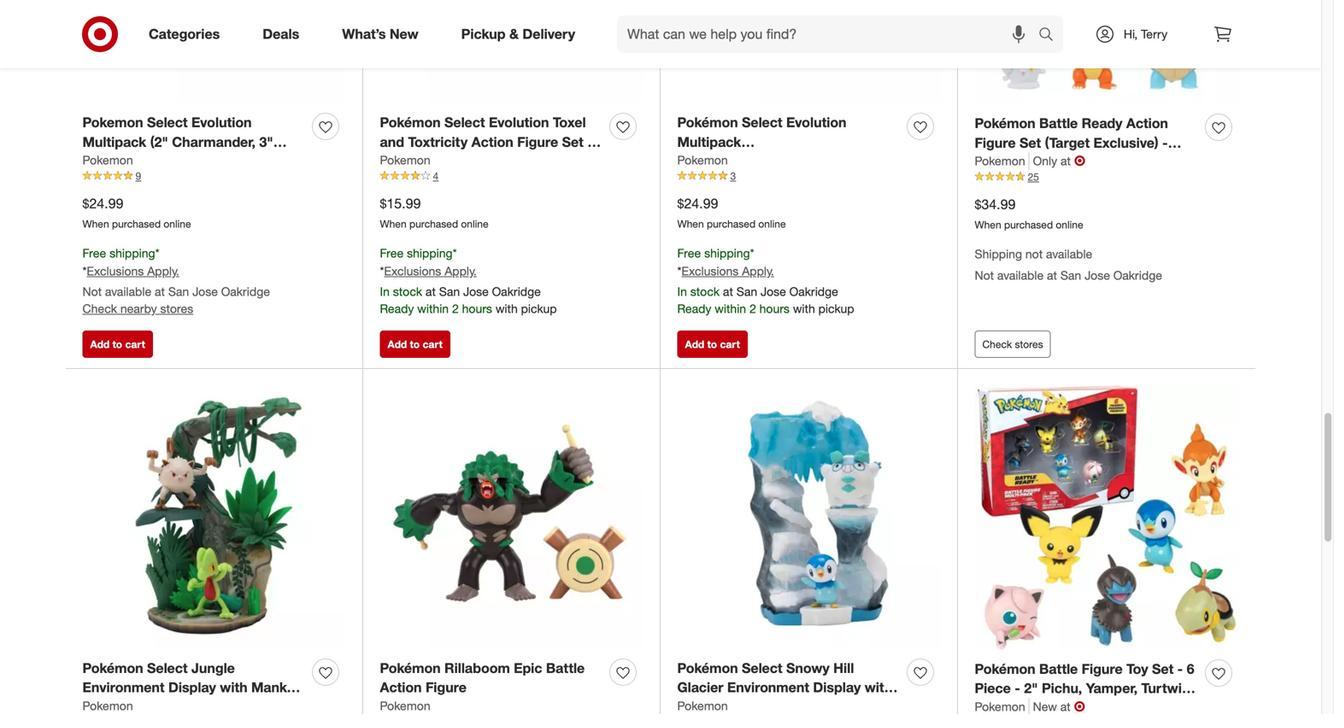 Task type: vqa. For each thing, say whether or not it's contained in the screenshot.
second stock from the right
yes



Task type: locate. For each thing, give the bounding box(es) containing it.
1 vertical spatial available
[[997, 268, 1044, 283]]

multipack up charmeleon,
[[82, 134, 146, 150]]

3 exclusions from the left
[[682, 264, 739, 279]]

check inside the free shipping * * exclusions apply. not available at san jose oakridge check nearby stores
[[82, 301, 117, 316]]

online
[[164, 218, 191, 230], [461, 218, 489, 230], [759, 218, 786, 230], [1056, 219, 1083, 231]]

2 in from the left
[[677, 284, 687, 299]]

to for pokémon select evolution toxel and toxtricity action figure set - 2pk
[[410, 338, 420, 351]]

pokémon select evolution multipack rowlet/dartrix/decidueye action figure set - 3pk image
[[677, 0, 941, 103], [677, 0, 941, 103]]

2pk
[[380, 153, 404, 170]]

purchased down 3
[[707, 218, 756, 230]]

pokémon for pokémon battle ready action figure set (target exclusive) - 10pk
[[975, 115, 1036, 132]]

$24.99 when purchased online down 3
[[677, 195, 786, 230]]

at
[[1061, 154, 1071, 169], [1047, 268, 1057, 283], [155, 284, 165, 299], [426, 284, 436, 299], [723, 284, 733, 299]]

add to cart button for pokémon select evolution toxel and toxtricity action figure set - 2pk
[[380, 331, 450, 358]]

pickup & delivery
[[461, 26, 575, 42]]

3 cart from the left
[[720, 338, 740, 351]]

0 horizontal spatial pickup
[[521, 301, 557, 316]]

available right 'not'
[[1046, 247, 1093, 262]]

check nearby stores button
[[82, 300, 193, 317]]

3 add to cart button from the left
[[677, 331, 748, 358]]

2 horizontal spatial add to cart
[[685, 338, 740, 351]]

1 in from the left
[[380, 284, 390, 299]]

$24.99 when purchased online
[[82, 195, 191, 230], [677, 195, 786, 230]]

$24.99 for pokemon select evolution multipack (2" charmander,  3" charmeleon, 4.5" charizard)
[[82, 195, 123, 212]]

$24.99 when purchased online for set
[[677, 195, 786, 230]]

-
[[587, 134, 593, 150], [1162, 134, 1168, 151], [748, 173, 753, 189]]

multipack inside the 'pokemon select evolution multipack (2" charmander,  3" charmeleon, 4.5" charizard)'
[[82, 134, 146, 150]]

1 horizontal spatial add to cart
[[388, 338, 443, 351]]

1 horizontal spatial free shipping * * exclusions apply. in stock at  san jose oakridge ready within 2 hours with pickup
[[677, 246, 854, 316]]

1 horizontal spatial exclusions
[[384, 264, 441, 279]]

1 horizontal spatial in
[[677, 284, 687, 299]]

2 exclusions apply. button from the left
[[384, 263, 477, 280]]

1 horizontal spatial cart
[[423, 338, 443, 351]]

purchased down 9
[[112, 218, 161, 230]]

when for pokémon select evolution toxel and toxtricity action figure set - 2pk
[[380, 218, 407, 230]]

2 horizontal spatial shipping
[[704, 246, 750, 261]]

online down 4 link
[[461, 218, 489, 230]]

pokémon select jungle environment display with mankey and treecko mini figures image
[[82, 386, 346, 649], [82, 386, 346, 649]]

3 free from the left
[[677, 246, 701, 261]]

pokémon up toxtricity
[[380, 114, 441, 131]]

0 horizontal spatial add to cart button
[[82, 331, 153, 358]]

stores
[[160, 301, 193, 316], [1015, 338, 1043, 351]]

not inside the free shipping * * exclusions apply. not available at san jose oakridge check nearby stores
[[82, 284, 102, 299]]

when inside the $15.99 when purchased online
[[380, 218, 407, 230]]

1 horizontal spatial environment
[[727, 680, 809, 696]]

display down hill
[[813, 680, 861, 696]]

pokémon select snowy hill glacier environment display with galarian darumaka and pipl link
[[677, 659, 901, 715]]

1 environment from the left
[[82, 680, 165, 696]]

2 within from the left
[[715, 301, 746, 316]]

san
[[1061, 268, 1081, 283], [168, 284, 189, 299], [439, 284, 460, 299], [737, 284, 757, 299]]

pokemon link for pokémon rillaboom epic battle action figure
[[380, 698, 430, 715]]

exclusions for pokémon select evolution toxel and toxtricity action figure set - 2pk
[[384, 264, 441, 279]]

evolution inside pokémon select evolution multipack rowlet/dartrix/decidueye action figure set - 3pk
[[786, 114, 847, 131]]

pokemon link
[[82, 152, 133, 169], [380, 152, 430, 169], [677, 152, 728, 169], [975, 153, 1030, 170], [82, 698, 133, 715], [380, 698, 430, 715], [677, 698, 728, 715]]

1 2 from the left
[[452, 301, 459, 316]]

hi, terry
[[1124, 26, 1168, 41]]

multipack inside pokémon select evolution multipack rowlet/dartrix/decidueye action figure set - 3pk
[[677, 134, 741, 150]]

1 horizontal spatial -
[[748, 173, 753, 189]]

2 horizontal spatial and
[[807, 699, 832, 715]]

2 horizontal spatial ready
[[1082, 115, 1123, 132]]

0 vertical spatial check
[[82, 301, 117, 316]]

search
[[1031, 27, 1072, 44]]

and inside pokémon select evolution toxel and toxtricity action figure set - 2pk
[[380, 134, 404, 150]]

evolution up charmander,
[[191, 114, 252, 131]]

0 horizontal spatial evolution
[[191, 114, 252, 131]]

exclusions apply. button for pokémon select evolution toxel and toxtricity action figure set - 2pk
[[384, 263, 477, 280]]

2 horizontal spatial set
[[1020, 134, 1041, 151]]

pokémon inside pokémon select jungle environment display with mankey and treecko mini figures
[[82, 660, 143, 677]]

shipping inside the free shipping * * exclusions apply. not available at san jose oakridge check nearby stores
[[110, 246, 155, 261]]

0 horizontal spatial exclusions apply. button
[[87, 263, 179, 280]]

1 horizontal spatial add to cart button
[[380, 331, 450, 358]]

with
[[496, 301, 518, 316], [793, 301, 815, 316], [220, 680, 248, 696], [865, 680, 892, 696]]

jose for pokémon select evolution toxel and toxtricity action figure set - 2pk
[[463, 284, 489, 299]]

2 free shipping * * exclusions apply. in stock at  san jose oakridge ready within 2 hours with pickup from the left
[[677, 246, 854, 316]]

1 horizontal spatial 2
[[750, 301, 756, 316]]

select for charmeleon,
[[147, 114, 188, 131]]

What can we help you find? suggestions appear below search field
[[617, 15, 1043, 53]]

2 shipping from the left
[[407, 246, 453, 261]]

environment up "treecko"
[[82, 680, 165, 696]]

pokemon select evolution multipack (2" charmander,  3" charmeleon, 4.5" charizard) image
[[82, 0, 346, 103], [82, 0, 346, 103]]

battle
[[1039, 115, 1078, 132], [546, 660, 585, 677]]

1 evolution from the left
[[191, 114, 252, 131]]

0 horizontal spatial stores
[[160, 301, 193, 316]]

pickup
[[521, 301, 557, 316], [819, 301, 854, 316]]

pokémon for pokémon select snowy hill glacier environment display with galarian darumaka and pipl
[[677, 660, 738, 677]]

1 apply. from the left
[[147, 264, 179, 279]]

at for pokemon select evolution multipack (2" charmander,  3" charmeleon, 4.5" charizard)
[[155, 284, 165, 299]]

2 horizontal spatial exclusions apply. button
[[682, 263, 774, 280]]

apply. inside the free shipping * * exclusions apply. not available at san jose oakridge check nearby stores
[[147, 264, 179, 279]]

2 $24.99 from the left
[[677, 195, 718, 212]]

select inside pokémon select evolution multipack rowlet/dartrix/decidueye action figure set - 3pk
[[742, 114, 783, 131]]

10pk
[[975, 154, 1006, 171]]

0 horizontal spatial in
[[380, 284, 390, 299]]

1 horizontal spatial and
[[380, 134, 404, 150]]

shipping for pokémon select evolution toxel and toxtricity action figure set - 2pk
[[407, 246, 453, 261]]

0 horizontal spatial $24.99
[[82, 195, 123, 212]]

$24.99 down charmeleon,
[[82, 195, 123, 212]]

0 horizontal spatial apply.
[[147, 264, 179, 279]]

action inside pokémon battle ready action figure set (target exclusive) - 10pk
[[1126, 115, 1168, 132]]

multipack for pokémon
[[677, 134, 741, 150]]

check stores button
[[975, 331, 1051, 358]]

pokemon select evolution multipack (2" charmander,  3" charmeleon, 4.5" charizard) link
[[82, 113, 306, 170]]

select inside pokémon select jungle environment display with mankey and treecko mini figures
[[147, 660, 188, 677]]

2 display from the left
[[813, 680, 861, 696]]

0 horizontal spatial add to cart
[[90, 338, 145, 351]]

1 horizontal spatial not
[[975, 268, 994, 283]]

2 horizontal spatial to
[[707, 338, 717, 351]]

0 horizontal spatial free shipping * * exclusions apply. in stock at  san jose oakridge ready within 2 hours with pickup
[[380, 246, 557, 316]]

pokémon rillaboom epic battle action figure image
[[380, 386, 643, 649], [380, 386, 643, 649]]

1 $24.99 from the left
[[82, 195, 123, 212]]

3 add from the left
[[685, 338, 705, 351]]

*
[[155, 246, 159, 261], [453, 246, 457, 261], [750, 246, 754, 261], [82, 264, 87, 279], [380, 264, 384, 279], [677, 264, 682, 279]]

multipack
[[82, 134, 146, 150], [677, 134, 741, 150]]

add to cart
[[90, 338, 145, 351], [388, 338, 443, 351], [685, 338, 740, 351]]

pokemon only at ¬
[[975, 153, 1086, 169]]

oakridge
[[1114, 268, 1162, 283], [221, 284, 270, 299], [492, 284, 541, 299], [790, 284, 838, 299]]

1 horizontal spatial hours
[[760, 301, 790, 316]]

purchased up 'not'
[[1004, 219, 1053, 231]]

0 horizontal spatial within
[[417, 301, 449, 316]]

shipping down the $15.99 when purchased online
[[407, 246, 453, 261]]

2 hours from the left
[[760, 301, 790, 316]]

0 horizontal spatial stock
[[393, 284, 422, 299]]

exclusions
[[87, 264, 144, 279], [384, 264, 441, 279], [682, 264, 739, 279]]

figure up 10pk
[[975, 134, 1016, 151]]

1 horizontal spatial evolution
[[489, 114, 549, 131]]

within
[[417, 301, 449, 316], [715, 301, 746, 316]]

2 for $24.99
[[750, 301, 756, 316]]

not
[[975, 268, 994, 283], [82, 284, 102, 299]]

snowy
[[786, 660, 830, 677]]

available down 'not'
[[997, 268, 1044, 283]]

free
[[82, 246, 106, 261], [380, 246, 404, 261], [677, 246, 701, 261]]

select inside the 'pokemon select evolution multipack (2" charmander,  3" charmeleon, 4.5" charizard)'
[[147, 114, 188, 131]]

select up rowlet/dartrix/decidueye
[[742, 114, 783, 131]]

pokemon inside pokemon only at ¬
[[975, 154, 1025, 169]]

cart
[[125, 338, 145, 351], [423, 338, 443, 351], [720, 338, 740, 351]]

when for pokémon select evolution multipack rowlet/dartrix/decidueye action figure set - 3pk
[[677, 218, 704, 230]]

available
[[1046, 247, 1093, 262], [997, 268, 1044, 283], [105, 284, 151, 299]]

not up check nearby stores button
[[82, 284, 102, 299]]

san for pokémon select evolution toxel and toxtricity action figure set - 2pk
[[439, 284, 460, 299]]

1 add from the left
[[90, 338, 110, 351]]

evolution up 3 link
[[786, 114, 847, 131]]

1 within from the left
[[417, 301, 449, 316]]

select up the (2"
[[147, 114, 188, 131]]

2 horizontal spatial cart
[[720, 338, 740, 351]]

pokémon select evolution toxel and toxtricity action figure set - 2pk link
[[380, 113, 603, 170]]

2 to from the left
[[410, 338, 420, 351]]

pokémon select evolution toxel and toxtricity action figure set - 2pk
[[380, 114, 593, 170]]

0 vertical spatial not
[[975, 268, 994, 283]]

pokemon for pokemon link associated with pokémon select jungle environment display with mankey and treecko mini figures
[[82, 699, 133, 714]]

2 multipack from the left
[[677, 134, 741, 150]]

purchased for pokémon select evolution multipack rowlet/dartrix/decidueye action figure set - 3pk
[[707, 218, 756, 230]]

pokémon inside pokémon rillaboom epic battle action figure
[[380, 660, 441, 677]]

2 $24.99 when purchased online from the left
[[677, 195, 786, 230]]

1 hours from the left
[[462, 301, 492, 316]]

exclusions inside the free shipping * * exclusions apply. not available at san jose oakridge check nearby stores
[[87, 264, 144, 279]]

online up "shipping not available not available at san jose oakridge"
[[1056, 219, 1083, 231]]

mini
[[165, 699, 193, 715]]

0 horizontal spatial free
[[82, 246, 106, 261]]

2 horizontal spatial apply.
[[742, 264, 774, 279]]

1 horizontal spatial multipack
[[677, 134, 741, 150]]

online down 3pk
[[759, 218, 786, 230]]

2 environment from the left
[[727, 680, 809, 696]]

select up darumaka
[[742, 660, 783, 677]]

pokemon for pokemon link corresponding to pokémon select snowy hill glacier environment display with galarian darumaka and pipl
[[677, 699, 728, 714]]

$34.99 when purchased online
[[975, 196, 1083, 231]]

in for $15.99
[[380, 284, 390, 299]]

2 evolution from the left
[[489, 114, 549, 131]]

pokémon inside pokémon select evolution multipack rowlet/dartrix/decidueye action figure set - 3pk
[[677, 114, 738, 131]]

when for pokémon battle ready action figure set (target exclusive) - 10pk
[[975, 219, 1002, 231]]

1 horizontal spatial free
[[380, 246, 404, 261]]

evolution for action
[[786, 114, 847, 131]]

within for $15.99
[[417, 301, 449, 316]]

and down snowy
[[807, 699, 832, 715]]

pokémon up glacier on the bottom right of page
[[677, 660, 738, 677]]

free shipping * * exclusions apply. in stock at  san jose oakridge ready within 2 hours with pickup
[[380, 246, 557, 316], [677, 246, 854, 316]]

free for pokémon select evolution multipack rowlet/dartrix/decidueye action figure set - 3pk
[[677, 246, 701, 261]]

2 add from the left
[[388, 338, 407, 351]]

select up the mini
[[147, 660, 188, 677]]

0 horizontal spatial hours
[[462, 301, 492, 316]]

hill
[[834, 660, 854, 677]]

1 add to cart from the left
[[90, 338, 145, 351]]

environment up darumaka
[[727, 680, 809, 696]]

- inside pokémon battle ready action figure set (target exclusive) - 10pk
[[1162, 134, 1168, 151]]

pokémon battle figure toy set - 6 piece - 2" pichu, yamper, turtwig, & more - gen. 4 diamond & pearl starters - officially licensed - gift for kids 4+ image
[[975, 386, 1239, 650], [975, 386, 1239, 650]]

shipping for pokemon select evolution multipack (2" charmander,  3" charmeleon, 4.5" charizard)
[[110, 246, 155, 261]]

shipping up nearby
[[110, 246, 155, 261]]

2 stock from the left
[[690, 284, 720, 299]]

2 horizontal spatial available
[[1046, 247, 1093, 262]]

set
[[562, 134, 584, 150], [1020, 134, 1041, 151], [722, 173, 744, 189]]

not down shipping
[[975, 268, 994, 283]]

2 add to cart button from the left
[[380, 331, 450, 358]]

0 horizontal spatial to
[[112, 338, 122, 351]]

1 vertical spatial stores
[[1015, 338, 1043, 351]]

2
[[452, 301, 459, 316], [750, 301, 756, 316]]

pokémon inside pokémon select snowy hill glacier environment display with galarian darumaka and pipl
[[677, 660, 738, 677]]

battle inside pokémon battle ready action figure set (target exclusive) - 10pk
[[1039, 115, 1078, 132]]

at for pokémon select evolution multipack rowlet/dartrix/decidueye action figure set - 3pk
[[723, 284, 733, 299]]

pokémon for pokémon select jungle environment display with mankey and treecko mini figures
[[82, 660, 143, 677]]

0 vertical spatial stores
[[160, 301, 193, 316]]

0 horizontal spatial exclusions
[[87, 264, 144, 279]]

1 multipack from the left
[[82, 134, 146, 150]]

1 horizontal spatial within
[[715, 301, 746, 316]]

0 horizontal spatial environment
[[82, 680, 165, 696]]

battle right epic
[[546, 660, 585, 677]]

pokemon
[[82, 114, 143, 131], [82, 153, 133, 168], [380, 153, 430, 168], [677, 153, 728, 168], [975, 154, 1025, 169], [82, 699, 133, 714], [380, 699, 430, 714], [677, 699, 728, 714]]

0 horizontal spatial check
[[82, 301, 117, 316]]

4.5"
[[169, 153, 195, 170]]

0 horizontal spatial cart
[[125, 338, 145, 351]]

1 horizontal spatial available
[[997, 268, 1044, 283]]

- for pokémon battle ready action figure set (target exclusive) - 10pk
[[1162, 134, 1168, 151]]

3 apply. from the left
[[742, 264, 774, 279]]

1 free shipping * * exclusions apply. in stock at  san jose oakridge ready within 2 hours with pickup from the left
[[380, 246, 557, 316]]

display up the mini
[[168, 680, 216, 696]]

purchased inside $34.99 when purchased online
[[1004, 219, 1053, 231]]

pokémon inside pokémon battle ready action figure set (target exclusive) - 10pk
[[975, 115, 1036, 132]]

2 horizontal spatial add
[[685, 338, 705, 351]]

1 exclusions from the left
[[87, 264, 144, 279]]

1 horizontal spatial stores
[[1015, 338, 1043, 351]]

galarian
[[677, 699, 732, 715]]

hours
[[462, 301, 492, 316], [760, 301, 790, 316]]

figure left 3
[[677, 173, 718, 189]]

evolution left "toxel"
[[489, 114, 549, 131]]

oakridge for pokémon select evolution multipack rowlet/dartrix/decidueye action figure set - 3pk
[[790, 284, 838, 299]]

0 horizontal spatial set
[[562, 134, 584, 150]]

purchased for pokemon select evolution multipack (2" charmander,  3" charmeleon, 4.5" charizard)
[[112, 218, 161, 230]]

exclusions apply. button
[[87, 263, 179, 280], [384, 263, 477, 280], [682, 263, 774, 280]]

pokémon left rillaboom
[[380, 660, 441, 677]]

select up toxtricity
[[444, 114, 485, 131]]

only
[[1033, 154, 1057, 169]]

1 vertical spatial check
[[983, 338, 1012, 351]]

2 add to cart from the left
[[388, 338, 443, 351]]

1 horizontal spatial add
[[388, 338, 407, 351]]

1 shipping from the left
[[110, 246, 155, 261]]

to
[[112, 338, 122, 351], [410, 338, 420, 351], [707, 338, 717, 351]]

2 cart from the left
[[423, 338, 443, 351]]

0 horizontal spatial and
[[82, 699, 107, 715]]

apply. for set
[[742, 264, 774, 279]]

oakridge inside the free shipping * * exclusions apply. not available at san jose oakridge check nearby stores
[[221, 284, 270, 299]]

select
[[147, 114, 188, 131], [444, 114, 485, 131], [742, 114, 783, 131], [147, 660, 188, 677], [742, 660, 783, 677]]

set down "toxel"
[[562, 134, 584, 150]]

san inside the free shipping * * exclusions apply. not available at san jose oakridge check nearby stores
[[168, 284, 189, 299]]

2 2 from the left
[[750, 301, 756, 316]]

3 exclusions apply. button from the left
[[682, 263, 774, 280]]

0 horizontal spatial not
[[82, 284, 102, 299]]

(2"
[[150, 134, 168, 150]]

add to cart button for pokemon select evolution multipack (2" charmander,  3" charmeleon, 4.5" charizard)
[[82, 331, 153, 358]]

2 horizontal spatial exclusions
[[682, 264, 739, 279]]

1 horizontal spatial battle
[[1039, 115, 1078, 132]]

add for pokémon select evolution toxel and toxtricity action figure set - 2pk
[[388, 338, 407, 351]]

pokémon up 3
[[677, 114, 738, 131]]

online inside $34.99 when purchased online
[[1056, 219, 1083, 231]]

3 evolution from the left
[[786, 114, 847, 131]]

action
[[1126, 115, 1168, 132], [472, 134, 513, 150], [850, 153, 892, 170], [380, 680, 422, 696]]

figure inside pokémon select evolution toxel and toxtricity action figure set - 2pk
[[517, 134, 558, 150]]

$24.99 down rowlet/dartrix/decidueye
[[677, 195, 718, 212]]

- inside pokémon select evolution multipack rowlet/dartrix/decidueye action figure set - 3pk
[[748, 173, 753, 189]]

1 to from the left
[[112, 338, 122, 351]]

action inside pokémon select evolution multipack rowlet/dartrix/decidueye action figure set - 3pk
[[850, 153, 892, 170]]

1 exclusions apply. button from the left
[[87, 263, 179, 280]]

pokémon for pokémon rillaboom epic battle action figure
[[380, 660, 441, 677]]

pokemon for pokemon link corresponding to pokémon select evolution toxel and toxtricity action figure set - 2pk
[[380, 153, 430, 168]]

add
[[90, 338, 110, 351], [388, 338, 407, 351], [685, 338, 705, 351]]

and left "treecko"
[[82, 699, 107, 715]]

free for pokémon select evolution toxel and toxtricity action figure set - 2pk
[[380, 246, 404, 261]]

exclusions for pokémon select evolution multipack rowlet/dartrix/decidueye action figure set - 3pk
[[682, 264, 739, 279]]

to for pokemon select evolution multipack (2" charmander,  3" charmeleon, 4.5" charizard)
[[112, 338, 122, 351]]

pokémon battle ready action figure set (target exclusive) - 10pk image
[[975, 0, 1239, 104], [975, 0, 1239, 104]]

set up pokemon only at ¬
[[1020, 134, 1041, 151]]

environment inside pokémon select jungle environment display with mankey and treecko mini figures
[[82, 680, 165, 696]]

san for pokemon select evolution multipack (2" charmander,  3" charmeleon, 4.5" charizard)
[[168, 284, 189, 299]]

1 horizontal spatial $24.99 when purchased online
[[677, 195, 786, 230]]

1 horizontal spatial shipping
[[407, 246, 453, 261]]

exclusions for pokemon select evolution multipack (2" charmander,  3" charmeleon, 4.5" charizard)
[[87, 264, 144, 279]]

$24.99 when purchased online for charmeleon,
[[82, 195, 191, 230]]

$15.99 when purchased online
[[380, 195, 489, 230]]

online up the free shipping * * exclusions apply. not available at san jose oakridge check nearby stores
[[164, 218, 191, 230]]

apply. for charmeleon,
[[147, 264, 179, 279]]

pokémon rillaboom epic battle action figure
[[380, 660, 585, 696]]

0 horizontal spatial multipack
[[82, 134, 146, 150]]

figure down "toxel"
[[517, 134, 558, 150]]

1 horizontal spatial $24.99
[[677, 195, 718, 212]]

free shipping * * exclusions apply. in stock at  san jose oakridge ready within 2 hours with pickup for $15.99
[[380, 246, 557, 316]]

0 vertical spatial battle
[[1039, 115, 1078, 132]]

0 horizontal spatial ready
[[380, 301, 414, 316]]

1 pickup from the left
[[521, 301, 557, 316]]

exclusions apply. button for pokémon select evolution multipack rowlet/dartrix/decidueye action figure set - 3pk
[[682, 263, 774, 280]]

1 horizontal spatial stock
[[690, 284, 720, 299]]

3 shipping from the left
[[704, 246, 750, 261]]

0 horizontal spatial add
[[90, 338, 110, 351]]

1 horizontal spatial apply.
[[445, 264, 477, 279]]

1 add to cart button from the left
[[82, 331, 153, 358]]

select inside pokémon select evolution toxel and toxtricity action figure set - 2pk
[[444, 114, 485, 131]]

3 add to cart from the left
[[685, 338, 740, 351]]

1 horizontal spatial pickup
[[819, 301, 854, 316]]

3 to from the left
[[707, 338, 717, 351]]

at inside the free shipping * * exclusions apply. not available at san jose oakridge check nearby stores
[[155, 284, 165, 299]]

set down rowlet/dartrix/decidueye
[[722, 173, 744, 189]]

add to cart for pokémon select evolution toxel and toxtricity action figure set - 2pk
[[388, 338, 443, 351]]

purchased down $15.99
[[409, 218, 458, 230]]

2 exclusions from the left
[[384, 264, 441, 279]]

shipping down 3
[[704, 246, 750, 261]]

2 horizontal spatial add to cart button
[[677, 331, 748, 358]]

1 $24.99 when purchased online from the left
[[82, 195, 191, 230]]

jose for pokémon select evolution multipack rowlet/dartrix/decidueye action figure set - 3pk
[[761, 284, 786, 299]]

2 horizontal spatial free
[[677, 246, 701, 261]]

0 horizontal spatial shipping
[[110, 246, 155, 261]]

2 free from the left
[[380, 246, 404, 261]]

1 vertical spatial not
[[82, 284, 102, 299]]

0 horizontal spatial display
[[168, 680, 216, 696]]

1 horizontal spatial display
[[813, 680, 861, 696]]

0 horizontal spatial -
[[587, 134, 593, 150]]

0 horizontal spatial 2
[[452, 301, 459, 316]]

stock for $15.99
[[393, 284, 422, 299]]

1 horizontal spatial check
[[983, 338, 1012, 351]]

and up 2pk
[[380, 134, 404, 150]]

1 stock from the left
[[393, 284, 422, 299]]

environment
[[82, 680, 165, 696], [727, 680, 809, 696]]

glacier
[[677, 680, 724, 696]]

2 apply. from the left
[[445, 264, 477, 279]]

1 horizontal spatial set
[[722, 173, 744, 189]]

2 horizontal spatial -
[[1162, 134, 1168, 151]]

set inside pokémon select evolution multipack rowlet/dartrix/decidueye action figure set - 3pk
[[722, 173, 744, 189]]

pokemon inside the 'pokemon select evolution multipack (2" charmander,  3" charmeleon, 4.5" charizard)'
[[82, 114, 143, 131]]

1 vertical spatial battle
[[546, 660, 585, 677]]

figure down rillaboom
[[426, 680, 467, 696]]

when inside $34.99 when purchased online
[[975, 219, 1002, 231]]

0 horizontal spatial available
[[105, 284, 151, 299]]

pokémon up "treecko"
[[82, 660, 143, 677]]

online inside the $15.99 when purchased online
[[461, 218, 489, 230]]

0 horizontal spatial $24.99 when purchased online
[[82, 195, 191, 230]]

free shipping * * exclusions apply. not available at san jose oakridge check nearby stores
[[82, 246, 270, 316]]

2 vertical spatial available
[[105, 284, 151, 299]]

25 link
[[975, 170, 1239, 185]]

$24.99 when purchased online down 9
[[82, 195, 191, 230]]

add for pokémon select evolution multipack rowlet/dartrix/decidueye action figure set - 3pk
[[685, 338, 705, 351]]

1 horizontal spatial ready
[[677, 301, 712, 316]]

evolution inside pokémon select evolution toxel and toxtricity action figure set - 2pk
[[489, 114, 549, 131]]

2 horizontal spatial evolution
[[786, 114, 847, 131]]

1 display from the left
[[168, 680, 216, 696]]

pokémon select evolution toxel and toxtricity action figure set - 2pk image
[[380, 0, 643, 103], [380, 0, 643, 103]]

available up check nearby stores button
[[105, 284, 151, 299]]

pokémon inside pokémon select evolution toxel and toxtricity action figure set - 2pk
[[380, 114, 441, 131]]

0 horizontal spatial battle
[[546, 660, 585, 677]]

1 cart from the left
[[125, 338, 145, 351]]

in
[[380, 284, 390, 299], [677, 284, 687, 299]]

pokémon select snowy hill glacier environment display with galarian darumaka and piplup mini figures image
[[677, 386, 941, 649], [677, 386, 941, 649]]

1 horizontal spatial exclusions apply. button
[[384, 263, 477, 280]]

jose inside the free shipping * * exclusions apply. not available at san jose oakridge check nearby stores
[[192, 284, 218, 299]]

hours for $24.99
[[760, 301, 790, 316]]

evolution inside the 'pokemon select evolution multipack (2" charmander,  3" charmeleon, 4.5" charizard)'
[[191, 114, 252, 131]]

jose
[[1085, 268, 1110, 283], [192, 284, 218, 299], [463, 284, 489, 299], [761, 284, 786, 299]]

2 pickup from the left
[[819, 301, 854, 316]]

purchased
[[112, 218, 161, 230], [409, 218, 458, 230], [707, 218, 756, 230], [1004, 219, 1053, 231]]

purchased inside the $15.99 when purchased online
[[409, 218, 458, 230]]

free inside the free shipping * * exclusions apply. not available at san jose oakridge check nearby stores
[[82, 246, 106, 261]]

1 horizontal spatial to
[[410, 338, 420, 351]]

pokémon select jungle environment display with mankey and treecko mini figures
[[82, 660, 302, 715]]

multipack up 3
[[677, 134, 741, 150]]

1 free from the left
[[82, 246, 106, 261]]

$24.99 for pokémon select evolution multipack rowlet/dartrix/decidueye action figure set - 3pk
[[677, 195, 718, 212]]

pokémon up 10pk
[[975, 115, 1036, 132]]

pokemon link for pokémon select jungle environment display with mankey and treecko mini figures
[[82, 698, 133, 715]]

battle up (target
[[1039, 115, 1078, 132]]



Task type: describe. For each thing, give the bounding box(es) containing it.
pickup for pokémon select evolution multipack rowlet/dartrix/decidueye action figure set - 3pk
[[819, 301, 854, 316]]

pokemon link for pokémon select evolution multipack rowlet/dartrix/decidueye action figure set - 3pk
[[677, 152, 728, 169]]

add for pokemon select evolution multipack (2" charmander,  3" charmeleon, 4.5" charizard)
[[90, 338, 110, 351]]

pokémon battle ready action figure set (target exclusive) - 10pk link
[[975, 114, 1199, 171]]

pokemon select evolution multipack (2" charmander,  3" charmeleon, 4.5" charizard)
[[82, 114, 273, 170]]

pokémon for pokémon select evolution toxel and toxtricity action figure set - 2pk
[[380, 114, 441, 131]]

add to cart button for pokémon select evolution multipack rowlet/dartrix/decidueye action figure set - 3pk
[[677, 331, 748, 358]]

oakridge inside "shipping not available not available at san jose oakridge"
[[1114, 268, 1162, 283]]

cart for pokémon select evolution multipack rowlet/dartrix/decidueye action figure set - 3pk
[[720, 338, 740, 351]]

pickup
[[461, 26, 506, 42]]

battle inside pokémon rillaboom epic battle action figure
[[546, 660, 585, 677]]

oakridge for pokemon select evolution multipack (2" charmander,  3" charmeleon, 4.5" charizard)
[[221, 284, 270, 299]]

shipping for pokémon select evolution multipack rowlet/dartrix/decidueye action figure set - 3pk
[[704, 246, 750, 261]]

$15.99
[[380, 195, 421, 212]]

pokémon battle ready action figure set (target exclusive) - 10pk
[[975, 115, 1168, 171]]

pokémon for pokémon select evolution multipack rowlet/dartrix/decidueye action figure set - 3pk
[[677, 114, 738, 131]]

9 link
[[82, 169, 346, 184]]

- inside pokémon select evolution toxel and toxtricity action figure set - 2pk
[[587, 134, 593, 150]]

pokemon link for pokémon select snowy hill glacier environment display with galarian darumaka and pipl
[[677, 698, 728, 715]]

darumaka
[[736, 699, 803, 715]]

cart for pokémon select evolution toxel and toxtricity action figure set - 2pk
[[423, 338, 443, 351]]

4
[[433, 170, 439, 183]]

3
[[730, 170, 736, 183]]

stores inside the free shipping * * exclusions apply. not available at san jose oakridge check nearby stores
[[160, 301, 193, 316]]

action inside pokémon rillaboom epic battle action figure
[[380, 680, 422, 696]]

pokemon link for pokémon select evolution toxel and toxtricity action figure set - 2pk
[[380, 152, 430, 169]]

cart for pokemon select evolution multipack (2" charmander,  3" charmeleon, 4.5" charizard)
[[125, 338, 145, 351]]

pokemon for pokemon link corresponding to pokémon select evolution multipack rowlet/dartrix/decidueye action figure set - 3pk
[[677, 153, 728, 168]]

apply. for figure
[[445, 264, 477, 279]]

ready inside pokémon battle ready action figure set (target exclusive) - 10pk
[[1082, 115, 1123, 132]]

toxtricity
[[408, 134, 468, 150]]

3pk
[[757, 173, 781, 189]]

mankey
[[251, 680, 302, 696]]

rillaboom
[[444, 660, 510, 677]]

$34.99
[[975, 196, 1016, 213]]

pokemon for pokemon select evolution multipack (2" charmander,  3" charmeleon, 4.5" charizard)
[[82, 114, 143, 131]]

add to cart for pokemon select evolution multipack (2" charmander,  3" charmeleon, 4.5" charizard)
[[90, 338, 145, 351]]

3"
[[259, 134, 273, 150]]

epic
[[514, 660, 542, 677]]

pokemon for pokemon link corresponding to pokémon rillaboom epic battle action figure
[[380, 699, 430, 714]]

jungle
[[191, 660, 235, 677]]

to for pokémon select evolution multipack rowlet/dartrix/decidueye action figure set - 3pk
[[707, 338, 717, 351]]

check inside button
[[983, 338, 1012, 351]]

stores inside button
[[1015, 338, 1043, 351]]

evolution for toxtricity
[[489, 114, 549, 131]]

jose inside "shipping not available not available at san jose oakridge"
[[1085, 268, 1110, 283]]

online for figure
[[461, 218, 489, 230]]

select for set
[[742, 114, 783, 131]]

pokémon select evolution multipack rowlet/dartrix/decidueye action figure set - 3pk link
[[677, 113, 901, 189]]

(target
[[1045, 134, 1090, 151]]

hours for $15.99
[[462, 301, 492, 316]]

pokémon rillaboom epic battle action figure link
[[380, 659, 603, 698]]

check stores
[[983, 338, 1043, 351]]

pokémon select snowy hill glacier environment display with galarian darumaka and pipl
[[677, 660, 892, 715]]

purchased for pokémon select evolution toxel and toxtricity action figure set - 2pk
[[409, 218, 458, 230]]

pokemon link for pokemon select evolution multipack (2" charmander,  3" charmeleon, 4.5" charizard)
[[82, 152, 133, 169]]

ready for pokémon select evolution multipack rowlet/dartrix/decidueye action figure set - 3pk
[[677, 301, 712, 316]]

pokemon for pokemon select evolution multipack (2" charmander,  3" charmeleon, 4.5" charizard) pokemon link
[[82, 153, 133, 168]]

exclusive)
[[1094, 134, 1159, 151]]

25
[[1028, 171, 1039, 183]]

at inside pokemon only at ¬
[[1061, 154, 1071, 169]]

oakridge for pokémon select evolution toxel and toxtricity action figure set - 2pk
[[492, 284, 541, 299]]

deals link
[[248, 15, 321, 53]]

pickup for pokémon select evolution toxel and toxtricity action figure set - 2pk
[[521, 301, 557, 316]]

not
[[1026, 247, 1043, 262]]

purchased for pokémon battle ready action figure set (target exclusive) - 10pk
[[1004, 219, 1053, 231]]

in for $24.99
[[677, 284, 687, 299]]

categories link
[[134, 15, 241, 53]]

with inside pokémon select snowy hill glacier environment display with galarian darumaka and pipl
[[865, 680, 892, 696]]

nearby
[[120, 301, 157, 316]]

jose for pokemon select evolution multipack (2" charmander,  3" charmeleon, 4.5" charizard)
[[192, 284, 218, 299]]

add to cart for pokémon select evolution multipack rowlet/dartrix/decidueye action figure set - 3pk
[[685, 338, 740, 351]]

display inside pokémon select snowy hill glacier environment display with galarian darumaka and pipl
[[813, 680, 861, 696]]

what's new
[[342, 26, 419, 42]]

hi,
[[1124, 26, 1138, 41]]

free shipping * * exclusions apply. in stock at  san jose oakridge ready within 2 hours with pickup for $24.99
[[677, 246, 854, 316]]

delivery
[[523, 26, 575, 42]]

0 vertical spatial available
[[1046, 247, 1093, 262]]

online for set
[[759, 218, 786, 230]]

select for figure
[[444, 114, 485, 131]]

exclusions apply. button for pokemon select evolution multipack (2" charmander,  3" charmeleon, 4.5" charizard)
[[87, 263, 179, 280]]

what's
[[342, 26, 386, 42]]

- for pokémon select evolution multipack rowlet/dartrix/decidueye action figure set - 3pk
[[748, 173, 753, 189]]

charizard)
[[198, 153, 266, 170]]

san inside "shipping not available not available at san jose oakridge"
[[1061, 268, 1081, 283]]

ready for pokémon select evolution toxel and toxtricity action figure set - 2pk
[[380, 301, 414, 316]]

deals
[[263, 26, 299, 42]]

figures
[[197, 699, 245, 715]]

when for pokemon select evolution multipack (2" charmander,  3" charmeleon, 4.5" charizard)
[[82, 218, 109, 230]]

rowlet/dartrix/decidueye
[[677, 153, 846, 170]]

3 link
[[677, 169, 941, 184]]

multipack for pokemon
[[82, 134, 146, 150]]

at inside "shipping not available not available at san jose oakridge"
[[1047, 268, 1057, 283]]

set inside pokémon battle ready action figure set (target exclusive) - 10pk
[[1020, 134, 1041, 151]]

within for $24.99
[[715, 301, 746, 316]]

online for exclusive)
[[1056, 219, 1083, 231]]

figure inside pokémon select evolution multipack rowlet/dartrix/decidueye action figure set - 3pk
[[677, 173, 718, 189]]

charmeleon,
[[82, 153, 165, 170]]

and inside pokémon select jungle environment display with mankey and treecko mini figures
[[82, 699, 107, 715]]

with inside pokémon select jungle environment display with mankey and treecko mini figures
[[220, 680, 248, 696]]

pokémon select evolution multipack rowlet/dartrix/decidueye action figure set - 3pk
[[677, 114, 892, 189]]

figure inside pokémon battle ready action figure set (target exclusive) - 10pk
[[975, 134, 1016, 151]]

4 link
[[380, 169, 643, 184]]

environment inside pokémon select snowy hill glacier environment display with galarian darumaka and pipl
[[727, 680, 809, 696]]

stock for $24.99
[[690, 284, 720, 299]]

&
[[509, 26, 519, 42]]

what's new link
[[328, 15, 440, 53]]

figure inside pokémon rillaboom epic battle action figure
[[426, 680, 467, 696]]

¬
[[1074, 153, 1086, 169]]

at for pokémon select evolution toxel and toxtricity action figure set - 2pk
[[426, 284, 436, 299]]

categories
[[149, 26, 220, 42]]

new
[[390, 26, 419, 42]]

available inside the free shipping * * exclusions apply. not available at san jose oakridge check nearby stores
[[105, 284, 151, 299]]

not inside "shipping not available not available at san jose oakridge"
[[975, 268, 994, 283]]

action inside pokémon select evolution toxel and toxtricity action figure set - 2pk
[[472, 134, 513, 150]]

pokémon select jungle environment display with mankey and treecko mini figures link
[[82, 659, 306, 715]]

display inside pokémon select jungle environment display with mankey and treecko mini figures
[[168, 680, 216, 696]]

9
[[135, 170, 141, 183]]

charmander,
[[172, 134, 256, 150]]

and inside pokémon select snowy hill glacier environment display with galarian darumaka and pipl
[[807, 699, 832, 715]]

pickup & delivery link
[[447, 15, 597, 53]]

shipping
[[975, 247, 1022, 262]]

2 for $15.99
[[452, 301, 459, 316]]

evolution for charmander,
[[191, 114, 252, 131]]

san for pokémon select evolution multipack rowlet/dartrix/decidueye action figure set - 3pk
[[737, 284, 757, 299]]

free for pokemon select evolution multipack (2" charmander,  3" charmeleon, 4.5" charizard)
[[82, 246, 106, 261]]

select inside pokémon select snowy hill glacier environment display with galarian darumaka and pipl
[[742, 660, 783, 677]]

shipping not available not available at san jose oakridge
[[975, 247, 1162, 283]]

online for charmeleon,
[[164, 218, 191, 230]]

terry
[[1141, 26, 1168, 41]]

toxel
[[553, 114, 586, 131]]

treecko
[[111, 699, 162, 715]]

search button
[[1031, 15, 1072, 56]]

set inside pokémon select evolution toxel and toxtricity action figure set - 2pk
[[562, 134, 584, 150]]



